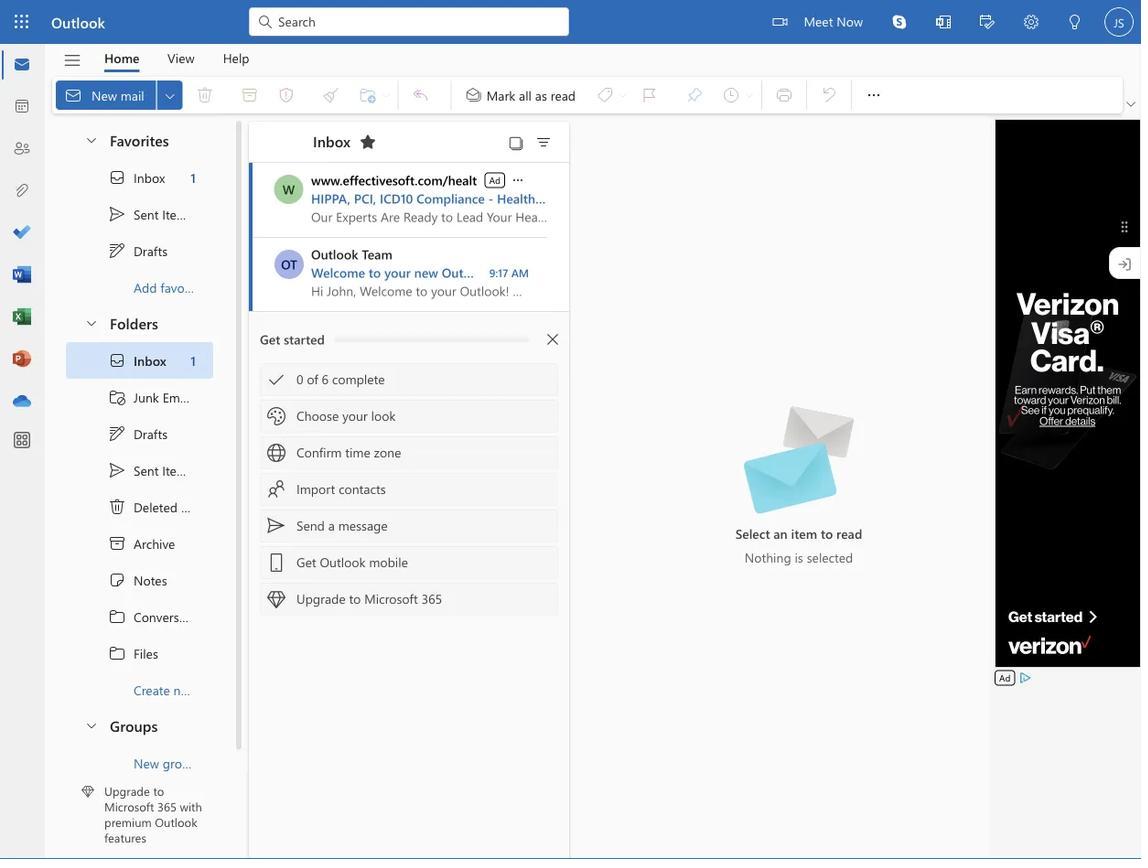 Task type: locate. For each thing, give the bounding box(es) containing it.
0 vertical spatial get
[[260, 331, 280, 348]]

1 horizontal spatial read
[[836, 525, 862, 542]]

 up ""
[[108, 351, 126, 370]]


[[534, 134, 553, 152]]

sent inside favorites tree
[[134, 206, 159, 223]]

 right mail
[[163, 88, 177, 103]]

is
[[795, 549, 803, 566]]

1 horizontal spatial ad
[[999, 672, 1011, 684]]

powerpoint image
[[13, 350, 31, 369]]

1 vertical spatial  tree item
[[66, 452, 213, 489]]

365 inside upgrade to microsoft 365 with premium outlook features
[[157, 799, 177, 815]]

outlook team
[[311, 246, 392, 263]]

1 vertical spatial  inbox
[[108, 351, 166, 370]]

sent up add
[[134, 206, 159, 223]]

1 vertical spatial inbox
[[134, 169, 165, 186]]

 inside message list no conversations selected list box
[[511, 173, 525, 188]]

outlook.com
[[442, 264, 517, 281]]

2  drafts from the top
[[108, 425, 168, 443]]

1 vertical spatial new
[[134, 755, 159, 772]]

 button up the healthcare
[[510, 171, 526, 189]]

to for upgrade to microsoft 365 with premium outlook features
[[153, 783, 164, 799]]

inbox left  button
[[313, 131, 350, 151]]

 sent items for 1st  tree item from the bottom
[[108, 461, 193, 479]]

 button down  'popup button'
[[856, 77, 892, 113]]

drafts down  junk email
[[134, 425, 168, 442]]

outlook inside banner
[[51, 12, 105, 32]]

1  tree item from the top
[[66, 232, 213, 269]]

read right as
[[551, 86, 576, 103]]

 button left folders
[[75, 306, 106, 339]]

view button
[[154, 44, 208, 72]]

1 1 from the top
[[191, 169, 196, 186]]

 tree item down "junk"
[[66, 415, 213, 452]]

microsoft down the mobile
[[364, 590, 418, 607]]

select an item to read nothing is selected
[[735, 525, 862, 566]]

 left files
[[108, 644, 126, 663]]

 up 
[[108, 461, 126, 479]]

1 vertical spatial drafts
[[134, 425, 168, 442]]

1 vertical spatial  drafts
[[108, 425, 168, 443]]

as
[[535, 86, 547, 103]]

tab list inside application
[[91, 44, 264, 72]]

2 1 from the top
[[191, 352, 196, 369]]

1  tree item from the top
[[66, 159, 213, 196]]

 tree item up add
[[66, 232, 213, 269]]


[[773, 15, 787, 29]]

2 sent from the top
[[134, 462, 159, 479]]

 tree item up create
[[66, 635, 213, 672]]

outlook down send a message
[[320, 554, 366, 571]]

2 drafts from the top
[[134, 425, 168, 442]]

send a message
[[296, 517, 388, 534]]

drafts up add
[[134, 242, 168, 259]]

0 horizontal spatial 365
[[157, 799, 177, 815]]

read
[[551, 86, 576, 103], [836, 525, 862, 542]]

0 horizontal spatial microsoft
[[104, 799, 154, 815]]

all
[[519, 86, 532, 103]]

read inside the select an item to read nothing is selected
[[836, 525, 862, 542]]

Select a conversation checkbox
[[275, 250, 311, 279]]

get for get started
[[260, 331, 280, 348]]


[[267, 371, 286, 389]]

1  inbox from the top
[[108, 168, 165, 187]]

new left folder
[[173, 681, 197, 698]]

software/development
[[490, 172, 622, 189]]

1 horizontal spatial microsoft
[[364, 590, 418, 607]]

 button for groups
[[75, 708, 106, 742]]

1 vertical spatial new
[[173, 681, 197, 698]]

upgrade for upgrade to microsoft 365
[[296, 590, 346, 607]]

 button
[[921, 0, 965, 46]]

 sent items up deleted
[[108, 461, 193, 479]]

 sent items
[[108, 205, 193, 223], [108, 461, 193, 479]]

0 vertical spatial 
[[108, 205, 126, 223]]

 drafts down  tree item
[[108, 425, 168, 443]]

2  sent items from the top
[[108, 461, 193, 479]]

1 sent from the top
[[134, 206, 159, 223]]

microsoft
[[364, 590, 418, 607], [104, 799, 154, 815]]

tree
[[66, 342, 234, 708]]

get left started
[[260, 331, 280, 348]]

 tree item
[[66, 232, 213, 269], [66, 415, 213, 452]]


[[1024, 15, 1039, 29]]

1 vertical spatial microsoft
[[104, 799, 154, 815]]

365 for upgrade to microsoft 365 with premium outlook features
[[157, 799, 177, 815]]

sent up  tree item
[[134, 462, 159, 479]]

0 vertical spatial new
[[414, 264, 438, 281]]

software
[[563, 190, 615, 207]]

0 vertical spatial sent
[[134, 206, 159, 223]]

 sent items up add
[[108, 205, 193, 223]]

2  inbox from the top
[[108, 351, 166, 370]]


[[108, 571, 126, 589]]

sent
[[134, 206, 159, 223], [134, 462, 159, 479]]

 inbox up  tree item
[[108, 351, 166, 370]]

to down get outlook mobile
[[349, 590, 361, 607]]

upgrade
[[296, 590, 346, 607], [104, 783, 150, 799]]

new inside message list no conversations selected list box
[[414, 264, 438, 281]]

0 of 6 complete
[[296, 371, 385, 388]]

0 vertical spatial 
[[108, 242, 126, 260]]

1 vertical spatial your
[[342, 407, 368, 424]]

your
[[384, 264, 411, 281], [342, 407, 368, 424]]

1 vertical spatial  button
[[75, 306, 106, 339]]

1 vertical spatial 
[[108, 461, 126, 479]]


[[267, 517, 286, 535]]

 button left "groups"
[[75, 708, 106, 742]]

2  tree item from the top
[[66, 635, 213, 672]]

new group
[[134, 755, 197, 772]]

 button for favorites
[[75, 123, 106, 156]]

2  from the top
[[108, 425, 126, 443]]

0 vertical spatial 1
[[191, 169, 196, 186]]

microsoft for upgrade to microsoft 365 with premium outlook features
[[104, 799, 154, 815]]

 for 
[[108, 608, 126, 626]]

 button inside favorites "tree item"
[[75, 123, 106, 156]]

 down  new mail
[[84, 132, 99, 147]]

 inside favorites tree
[[108, 242, 126, 260]]

0 vertical spatial 
[[865, 86, 883, 104]]

 sent items inside favorites tree
[[108, 205, 193, 223]]

 tree item down favorites "tree item"
[[66, 196, 213, 232]]

0 vertical spatial inbox
[[313, 131, 350, 151]]

0 vertical spatial upgrade
[[296, 590, 346, 607]]

new left mail
[[92, 86, 117, 103]]

 up the healthcare
[[511, 173, 525, 188]]

1 vertical spatial  tree item
[[66, 415, 213, 452]]

import
[[296, 480, 335, 497]]

0 vertical spatial items
[[162, 206, 193, 223]]

message list section
[[249, 117, 673, 858]]

0 vertical spatial your
[[384, 264, 411, 281]]

 tree item down  notes
[[66, 598, 213, 635]]

 tree item up "junk"
[[66, 342, 213, 379]]

home button
[[91, 44, 153, 72]]

favorite
[[160, 279, 203, 296]]

items inside favorites tree
[[162, 206, 193, 223]]

1  from the top
[[108, 168, 126, 187]]

1  tree item from the top
[[66, 196, 213, 232]]

outlook up welcome
[[311, 246, 358, 263]]

1 down favorites "tree item"
[[191, 169, 196, 186]]

 for second  tree item
[[108, 351, 126, 370]]

welcome
[[311, 264, 365, 281]]

0 horizontal spatial your
[[342, 407, 368, 424]]

upgrade inside upgrade to microsoft 365 with premium outlook features
[[104, 783, 150, 799]]

2  from the top
[[108, 351, 126, 370]]

 tree item
[[66, 196, 213, 232], [66, 452, 213, 489]]

0 vertical spatial  inbox
[[108, 168, 165, 187]]

0 vertical spatial read
[[551, 86, 576, 103]]

0 horizontal spatial get
[[260, 331, 280, 348]]

to down new group
[[153, 783, 164, 799]]

1 vertical spatial ad
[[999, 672, 1011, 684]]

1  button from the top
[[75, 123, 106, 156]]

groups
[[110, 715, 158, 735]]

0 horizontal spatial new
[[173, 681, 197, 698]]

upgrade to microsoft 365
[[296, 590, 442, 607]]

select
[[735, 525, 770, 542]]

0 vertical spatial drafts
[[134, 242, 168, 259]]

1 for 2nd  tree item from the bottom
[[191, 169, 196, 186]]

new inside  new mail
[[92, 86, 117, 103]]

 tree item
[[66, 562, 213, 598]]

inbox inside favorites tree
[[134, 169, 165, 186]]

1 vertical spatial  tree item
[[66, 342, 213, 379]]

 button
[[157, 81, 183, 110]]

items right deleted
[[181, 498, 212, 515]]

0 vertical spatial  button
[[75, 123, 106, 156]]

1 vertical spatial  button
[[510, 171, 526, 189]]

365
[[421, 590, 442, 607], [157, 799, 177, 815]]

drafts for 
[[134, 242, 168, 259]]

 button down  new mail
[[75, 123, 106, 156]]

1 vertical spatial get
[[296, 554, 316, 571]]

confirm time zone
[[296, 444, 401, 461]]

1 for second  tree item
[[191, 352, 196, 369]]

2 vertical spatial items
[[181, 498, 212, 515]]

outlook right premium
[[155, 814, 197, 830]]

application containing outlook
[[0, 0, 1141, 859]]

onedrive image
[[13, 393, 31, 411]]

www.effectivesoft.com/health software/development image
[[274, 175, 303, 204]]

1  sent items from the top
[[108, 205, 193, 223]]

your left look on the top left
[[342, 407, 368, 424]]

1 horizontal spatial upgrade
[[296, 590, 346, 607]]

0 vertical spatial microsoft
[[364, 590, 418, 607]]

2 vertical spatial inbox
[[134, 352, 166, 369]]

2  tree item from the top
[[66, 415, 213, 452]]

 for  files
[[108, 644, 126, 663]]

compliance
[[416, 190, 485, 207]]

items up  deleted items
[[162, 462, 193, 479]]

microsoft up 'features'
[[104, 799, 154, 815]]

 down ""
[[108, 425, 126, 443]]

ad inside message list no conversations selected list box
[[489, 174, 501, 186]]

 for 2nd  tree item from the bottom
[[108, 168, 126, 187]]

 inside favorites tree
[[108, 168, 126, 187]]

 button inside groups tree item
[[75, 708, 106, 742]]


[[267, 407, 286, 426]]

0 horizontal spatial read
[[551, 86, 576, 103]]

read for 
[[551, 86, 576, 103]]

look
[[371, 407, 396, 424]]

0 vertical spatial new
[[92, 86, 117, 103]]

upgrade down new group tree item
[[104, 783, 150, 799]]

items for 1st  tree item from the bottom
[[162, 462, 193, 479]]


[[108, 168, 126, 187], [108, 351, 126, 370]]

www.effectivesoft.com/health-software/development
[[311, 172, 622, 189]]

 button
[[529, 129, 558, 155]]

1 vertical spatial 
[[108, 425, 126, 443]]

items up favorite
[[162, 206, 193, 223]]

new
[[414, 264, 438, 281], [173, 681, 197, 698]]

 button
[[54, 45, 91, 76]]

tab list
[[91, 44, 264, 72]]

read for select
[[836, 525, 862, 542]]

 inside favorites "tree item"
[[84, 132, 99, 147]]

 left "groups"
[[84, 718, 99, 733]]


[[108, 388, 126, 406]]

0 vertical spatial  button
[[856, 77, 892, 113]]

1 vertical spatial  sent items
[[108, 461, 193, 479]]

1 up email
[[191, 352, 196, 369]]

 inside folders 'tree item'
[[84, 315, 99, 330]]

ad left the set your advertising preferences image
[[999, 672, 1011, 684]]

ad up hippa, pci, icd10 compliance - healthcare software company
[[489, 174, 501, 186]]

 down favorites "tree item"
[[108, 168, 126, 187]]

 drafts inside favorites tree
[[108, 242, 168, 260]]

contacts
[[339, 480, 386, 497]]

0 horizontal spatial  button
[[510, 171, 526, 189]]

1 vertical spatial 365
[[157, 799, 177, 815]]

 down favorites "tree item"
[[108, 205, 126, 223]]

js image
[[1104, 7, 1134, 37]]

items inside  deleted items
[[181, 498, 212, 515]]

microsoft inside message list no conversations selected list box
[[364, 590, 418, 607]]

 button
[[878, 0, 921, 44]]

group
[[163, 755, 197, 772]]

0 vertical spatial  tree item
[[66, 196, 213, 232]]

 button for folders
[[75, 306, 106, 339]]

email
[[163, 389, 193, 406]]

1 horizontal spatial 365
[[421, 590, 442, 607]]

mark
[[487, 86, 515, 103]]

 tree item down favorites
[[66, 159, 213, 196]]

application
[[0, 0, 1141, 859]]

1  from the top
[[108, 608, 126, 626]]

to inside the select an item to read nothing is selected
[[821, 525, 833, 542]]

inbox down favorites "tree item"
[[134, 169, 165, 186]]

1 inside favorites tree
[[191, 169, 196, 186]]

more apps image
[[13, 432, 31, 450]]


[[256, 13, 275, 31]]

0 horizontal spatial new
[[92, 86, 117, 103]]

message list no conversations selected list box
[[249, 163, 673, 858]]

your down team
[[384, 264, 411, 281]]

 inside groups tree item
[[84, 718, 99, 733]]

2  from the top
[[108, 644, 126, 663]]

tab list containing home
[[91, 44, 264, 72]]

move & delete group
[[56, 77, 394, 113]]

0 vertical spatial 365
[[421, 590, 442, 607]]

 tree item
[[66, 159, 213, 196], [66, 342, 213, 379]]

 button
[[538, 325, 567, 354]]


[[267, 590, 286, 609]]

0 horizontal spatial ad
[[489, 174, 501, 186]]

1 horizontal spatial new
[[134, 755, 159, 772]]

0 horizontal spatial upgrade
[[104, 783, 150, 799]]

to down team
[[369, 264, 381, 281]]

get
[[260, 331, 280, 348], [296, 554, 316, 571]]

new left outlook.com
[[414, 264, 438, 281]]

1 horizontal spatial new
[[414, 264, 438, 281]]

1 vertical spatial items
[[162, 462, 193, 479]]

 tree item
[[66, 598, 213, 635], [66, 635, 213, 672]]

upgrade for upgrade to microsoft 365 with premium outlook features
[[104, 783, 150, 799]]

new group tree item
[[66, 745, 213, 781]]

 deleted items
[[108, 498, 212, 516]]

drafts inside favorites tree
[[134, 242, 168, 259]]

1 vertical spatial 1
[[191, 352, 196, 369]]

inbox up  junk email
[[134, 352, 166, 369]]

 button inside folders 'tree item'
[[75, 306, 106, 339]]

inbox 
[[313, 131, 377, 151]]

to for upgrade to microsoft 365
[[349, 590, 361, 607]]

 inbox inside favorites tree
[[108, 168, 165, 187]]

 drafts up add favorite tree item
[[108, 242, 168, 260]]

 down  'popup button'
[[865, 86, 883, 104]]

 tree item up deleted
[[66, 452, 213, 489]]

1  drafts from the top
[[108, 242, 168, 260]]

0 vertical spatial 
[[108, 168, 126, 187]]

1 horizontal spatial  button
[[856, 77, 892, 113]]


[[267, 480, 286, 499]]

1 vertical spatial sent
[[134, 462, 159, 479]]

 button inside message list no conversations selected list box
[[510, 171, 526, 189]]


[[936, 15, 951, 29]]


[[163, 88, 177, 103], [84, 132, 99, 147], [84, 315, 99, 330], [84, 718, 99, 733]]

drafts for 
[[134, 425, 168, 442]]

 up add favorite tree item
[[108, 242, 126, 260]]

 button
[[1053, 0, 1097, 46]]

send
[[296, 517, 325, 534]]

new left group
[[134, 755, 159, 772]]


[[892, 15, 907, 29]]

0 vertical spatial  tree item
[[66, 232, 213, 269]]

0 vertical spatial 
[[108, 608, 126, 626]]

1 vertical spatial upgrade
[[104, 783, 150, 799]]

 down  at the left of page
[[108, 608, 126, 626]]

0 horizontal spatial 
[[511, 173, 525, 188]]

 archive
[[108, 534, 175, 553]]

1 vertical spatial 
[[108, 644, 126, 663]]

outlook up  button
[[51, 12, 105, 32]]

complete
[[332, 371, 385, 388]]

upgrade inside message list no conversations selected list box
[[296, 590, 346, 607]]

an
[[773, 525, 788, 542]]

account
[[521, 264, 567, 281]]


[[64, 86, 82, 104]]

 left folders
[[84, 315, 99, 330]]

read inside the  mark all as read
[[551, 86, 576, 103]]

2  button from the top
[[75, 306, 106, 339]]

3  button from the top
[[75, 708, 106, 742]]

1  from the top
[[108, 205, 126, 223]]

1 vertical spatial read
[[836, 525, 862, 542]]

1  from the top
[[108, 242, 126, 260]]

to right item
[[821, 525, 833, 542]]

0 vertical spatial  tree item
[[66, 159, 213, 196]]

premium features image
[[81, 786, 94, 798]]

0 vertical spatial  drafts
[[108, 242, 168, 260]]

1  tree item from the top
[[66, 598, 213, 635]]

365 inside message list no conversations selected list box
[[421, 590, 442, 607]]

 button
[[75, 123, 106, 156], [75, 306, 106, 339], [75, 708, 106, 742]]

0 vertical spatial ad
[[489, 174, 501, 186]]

2 vertical spatial  button
[[75, 708, 106, 742]]

1 drafts from the top
[[134, 242, 168, 259]]


[[865, 86, 883, 104], [511, 173, 525, 188]]

premium
[[104, 814, 152, 830]]

1
[[191, 169, 196, 186], [191, 352, 196, 369]]

files image
[[13, 182, 31, 200]]

read up the selected
[[836, 525, 862, 542]]

to inside upgrade to microsoft 365 with premium outlook features
[[153, 783, 164, 799]]

get right 
[[296, 554, 316, 571]]

0 vertical spatial  sent items
[[108, 205, 193, 223]]

outlook inside upgrade to microsoft 365 with premium outlook features
[[155, 814, 197, 830]]

upgrade right 
[[296, 590, 346, 607]]

inbox inside inbox 
[[313, 131, 350, 151]]

excel image
[[13, 308, 31, 327]]

1 horizontal spatial get
[[296, 554, 316, 571]]

1 vertical spatial 
[[511, 173, 525, 188]]

 for 
[[108, 425, 126, 443]]


[[108, 205, 126, 223], [108, 461, 126, 479]]

365 for upgrade to microsoft 365
[[421, 590, 442, 607]]

microsoft inside upgrade to microsoft 365 with premium outlook features
[[104, 799, 154, 815]]

inbox heading
[[289, 122, 382, 162]]

inbox
[[313, 131, 350, 151], [134, 169, 165, 186], [134, 352, 166, 369]]

junk
[[134, 389, 159, 406]]

1 vertical spatial 
[[108, 351, 126, 370]]

 inbox down favorites "tree item"
[[108, 168, 165, 187]]



Task type: vqa. For each thing, say whether or not it's contained in the screenshot.
 on the right top of the page
yes



Task type: describe. For each thing, give the bounding box(es) containing it.
archive
[[134, 535, 175, 552]]

word image
[[13, 266, 31, 285]]


[[1068, 15, 1083, 29]]

inbox for second  tree item
[[134, 352, 166, 369]]

Search for email, meetings, files and more. field
[[276, 12, 558, 30]]

mail image
[[13, 56, 31, 74]]

-
[[488, 190, 493, 207]]

ot
[[281, 256, 297, 273]]

choose your look
[[296, 407, 396, 424]]

add favorite
[[134, 279, 203, 296]]

get outlook mobile
[[296, 554, 408, 571]]

message
[[338, 517, 388, 534]]

add
[[134, 279, 157, 296]]

2  tree item from the top
[[66, 452, 213, 489]]

tags group
[[455, 77, 758, 113]]

tree containing 
[[66, 342, 234, 708]]

9:17 am
[[489, 265, 529, 280]]

 inbox for 2nd  tree item from the bottom
[[108, 168, 165, 187]]

 for folders
[[84, 315, 99, 330]]

 files
[[108, 644, 158, 663]]

create
[[134, 681, 170, 698]]

 for groups
[[84, 718, 99, 733]]

import contacts
[[296, 480, 386, 497]]

folder
[[200, 681, 234, 698]]

left-rail-appbar navigation
[[4, 44, 40, 423]]

selected
[[807, 549, 853, 566]]

groups tree item
[[66, 708, 213, 745]]

 inside dropdown button
[[163, 88, 177, 103]]

folders tree item
[[66, 306, 213, 342]]

outlook link
[[51, 0, 105, 44]]

company
[[618, 190, 673, 207]]

 drafts for 
[[108, 425, 168, 443]]

9:17
[[489, 265, 508, 280]]

 button
[[1123, 95, 1139, 113]]

create new folder tree item
[[66, 672, 234, 708]]

healthcare
[[497, 190, 559, 207]]

 tree item for 
[[66, 415, 213, 452]]

upgrade to microsoft 365 with premium outlook features
[[104, 783, 202, 846]]

2  from the top
[[108, 461, 126, 479]]

add favorite tree item
[[66, 269, 213, 306]]

 for 
[[108, 242, 126, 260]]

w
[[283, 181, 295, 198]]

1 horizontal spatial 
[[865, 86, 883, 104]]

 button
[[965, 0, 1009, 46]]

zone
[[374, 444, 401, 461]]

people image
[[13, 140, 31, 158]]

 tree item for 
[[66, 232, 213, 269]]

outlook banner
[[0, 0, 1141, 46]]

 button
[[503, 129, 529, 155]]

create new folder
[[134, 681, 234, 698]]

 tree item
[[66, 489, 213, 525]]

icd10
[[380, 190, 413, 207]]

am
[[511, 265, 529, 280]]

2  tree item from the top
[[66, 342, 213, 379]]

help button
[[209, 44, 263, 72]]

files
[[134, 645, 158, 662]]

nothing
[[745, 549, 791, 566]]

 inbox for second  tree item
[[108, 351, 166, 370]]

 tree item
[[66, 379, 213, 415]]


[[63, 51, 82, 70]]

get started
[[260, 331, 325, 348]]

 for favorites
[[84, 132, 99, 147]]

inbox for 2nd  tree item from the bottom
[[134, 169, 165, 186]]

new inside tree item
[[134, 755, 159, 772]]

1 horizontal spatial your
[[384, 264, 411, 281]]

0
[[296, 371, 303, 388]]

hippa, pci, icd10 compliance - healthcare software company
[[311, 190, 673, 207]]

mail
[[121, 86, 144, 103]]

with
[[180, 799, 202, 815]]

microsoft for upgrade to microsoft 365
[[364, 590, 418, 607]]

calendar image
[[13, 98, 31, 116]]

to do image
[[13, 224, 31, 242]]

now
[[837, 12, 863, 29]]

set your advertising preferences image
[[1018, 671, 1033, 685]]

help
[[223, 49, 249, 66]]

view
[[168, 49, 195, 66]]


[[508, 135, 524, 151]]


[[359, 133, 377, 151]]


[[980, 15, 995, 29]]

time
[[345, 444, 370, 461]]

items for first  tree item
[[162, 206, 193, 223]]

 button
[[353, 127, 382, 156]]

favorites tree
[[66, 115, 213, 306]]

of
[[307, 371, 318, 388]]

item
[[791, 525, 817, 542]]


[[108, 498, 126, 516]]

 mark all as read
[[465, 86, 576, 104]]

team
[[362, 246, 392, 263]]

meet now
[[804, 12, 863, 29]]


[[465, 86, 483, 104]]

items for  tree item
[[181, 498, 212, 515]]


[[1126, 100, 1136, 109]]

deleted
[[134, 498, 178, 515]]

 search field
[[249, 0, 569, 41]]


[[547, 334, 558, 345]]

 drafts for 
[[108, 242, 168, 260]]

started
[[284, 331, 325, 348]]

 inside favorites tree
[[108, 205, 126, 223]]

features
[[104, 830, 146, 846]]

to for welcome to your new outlook.com account
[[369, 264, 381, 281]]

 sent items for first  tree item
[[108, 205, 193, 223]]

get for get outlook mobile
[[296, 554, 316, 571]]

 tree item
[[66, 525, 213, 562]]

outlook team image
[[275, 250, 304, 279]]

 new mail
[[64, 86, 144, 104]]

 notes
[[108, 571, 167, 589]]

welcome to your new outlook.com account
[[311, 264, 567, 281]]

choose
[[296, 407, 339, 424]]

a
[[328, 517, 335, 534]]

favorites tree item
[[66, 123, 213, 159]]

home
[[104, 49, 140, 66]]


[[267, 444, 286, 462]]

new inside tree item
[[173, 681, 197, 698]]



